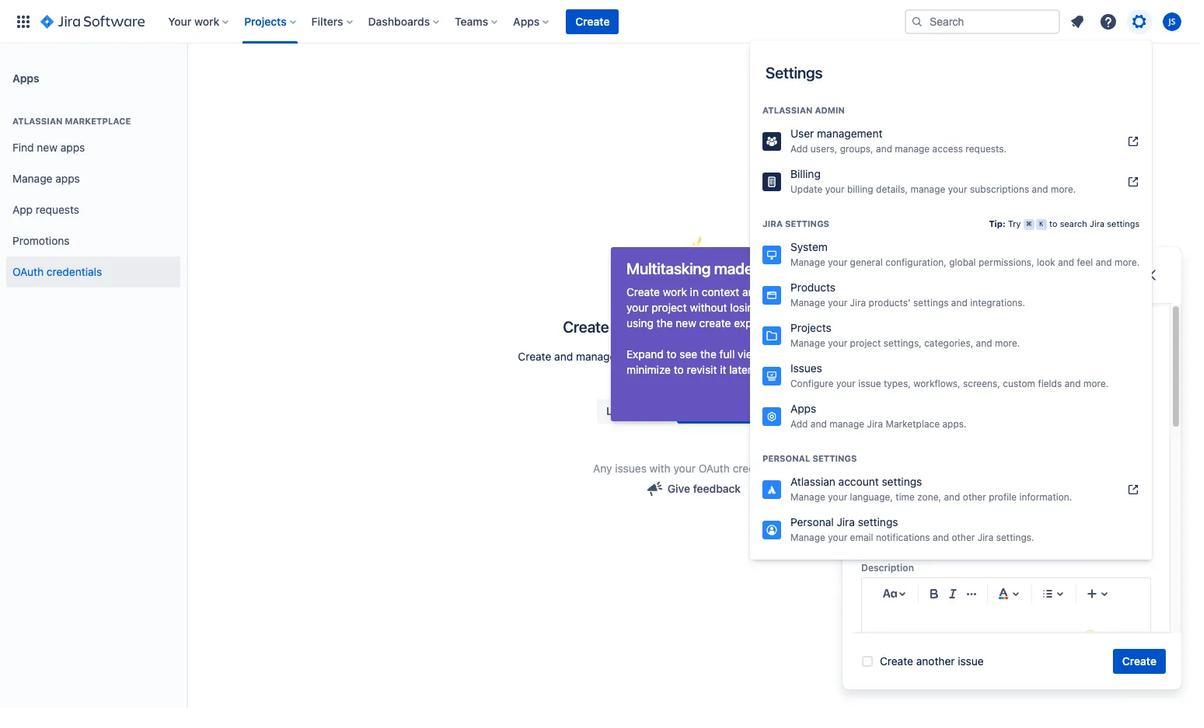 Task type: vqa. For each thing, say whether or not it's contained in the screenshot.
Summary corresponding to Summary *
yes



Task type: describe. For each thing, give the bounding box(es) containing it.
your inside create and manage keys for your third-party apps to send information to jira software
[[661, 349, 684, 363]]

navigate
[[764, 285, 806, 298]]

apps.
[[942, 418, 967, 430]]

marketplace inside apps add and manage jira marketplace apps.
[[886, 418, 940, 430]]

settings right search
[[1107, 218, 1140, 229]]

settings inside personal jira settings manage your email notifications and other jira settings.
[[858, 515, 898, 529]]

italic ⌘i image
[[944, 584, 962, 603]]

and right feel
[[1096, 257, 1112, 268]]

personal settings
[[763, 453, 857, 463]]

zone,
[[917, 491, 941, 503]]

third-
[[687, 349, 715, 363]]

admin
[[815, 105, 845, 115]]

settings inside products manage your jira products' settings and integrations.
[[913, 297, 949, 309]]

try
[[1008, 218, 1021, 229]]

group containing atlassian account settings
[[750, 437, 1152, 555]]

products'
[[869, 297, 911, 309]]

the inside multitasking made easy create work in context and navigate your project without losing progress using the new create experience.
[[657, 316, 673, 330]]

custom
[[1003, 378, 1035, 389]]

marked
[[946, 311, 979, 323]]

manage inside atlassian marketplace group
[[12, 171, 52, 185]]

multitasking made easy create work in context and navigate your project without losing progress using the new create experience.
[[627, 260, 807, 330]]

management
[[817, 127, 883, 140]]

add inside apps add and manage jira marketplace apps.
[[791, 418, 808, 430]]

multitasking
[[627, 260, 711, 277]]

configure
[[791, 378, 834, 389]]

manage inside atlassian account settings manage your language, time zone, and other profile information.
[[791, 491, 825, 503]]

configuration,
[[886, 257, 947, 268]]

promotions link
[[6, 225, 180, 257]]

expand to see the full view, or minimize to revisit it later. got it
[[627, 347, 812, 403]]

system
[[791, 240, 828, 253]]

new task
[[883, 268, 937, 282]]

categories,
[[924, 337, 973, 349]]

and inside atlassian account settings manage your language, time zone, and other profile information.
[[944, 491, 960, 503]]

create inside multitasking made easy create work in context and navigate your project without losing progress using the new create experience.
[[627, 285, 660, 298]]

1 vertical spatial with
[[650, 461, 671, 475]]

more. inside projects manage your project settings, categories, and more.
[[995, 337, 1020, 349]]

look
[[1037, 257, 1055, 268]]

jira up easy
[[763, 218, 783, 229]]

later.
[[729, 363, 754, 376]]

atlassian for apps
[[12, 116, 63, 126]]

manage up the 'see'
[[642, 318, 697, 335]]

expand
[[627, 347, 664, 361]]

other inside atlassian account settings manage your language, time zone, and other profile information.
[[963, 491, 986, 503]]

primary element
[[9, 0, 905, 43]]

any issues with your oauth credentials?
[[593, 461, 794, 475]]

new inside atlassian marketplace group
[[37, 140, 58, 154]]

app requests link
[[6, 194, 180, 225]]

products
[[791, 281, 836, 294]]

notifications image
[[1068, 12, 1087, 31]]

new inside multitasking made easy create work in context and navigate your project without losing progress using the new create experience.
[[676, 316, 696, 330]]

to down the 'see'
[[674, 363, 684, 376]]

1 horizontal spatial issue
[[958, 654, 984, 668]]

personal for jira
[[791, 515, 834, 529]]

manage apps
[[12, 171, 80, 185]]

more. inside 'billing update your billing details, manage your subscriptions and more.'
[[1051, 183, 1076, 195]]

without
[[690, 301, 727, 314]]

lists image
[[1038, 584, 1057, 603]]

projects manage your project settings, categories, and more.
[[791, 321, 1020, 349]]

create inside primary element
[[575, 14, 610, 28]]

issues
[[791, 361, 822, 375]]

apps inside 'popup button'
[[513, 14, 540, 28]]

atlassian account settings manage your language, time zone, and other profile information.
[[791, 475, 1072, 503]]

billing
[[847, 183, 873, 195]]

new
[[883, 268, 909, 282]]

minimize
[[627, 363, 671, 376]]

more. inside system manage your general configuration, global permissions, look and feel and more.
[[1115, 257, 1140, 268]]

project *
[[861, 332, 900, 344]]

user
[[791, 127, 814, 140]]

feedback
[[693, 482, 741, 495]]

summary *
[[861, 483, 911, 495]]

full
[[720, 347, 735, 361]]

permissions,
[[979, 257, 1034, 268]]

banner containing your work
[[0, 0, 1200, 44]]

made
[[714, 260, 753, 277]]

information
[[812, 349, 869, 363]]

atlassian inside atlassian account settings manage your language, time zone, and other profile information.
[[791, 475, 836, 488]]

manage inside personal jira settings manage your email notifications and other jira settings.
[[791, 532, 825, 543]]

issues configure your issue types, workflows, screens, custom fields and more.
[[791, 361, 1109, 389]]

manage inside user management add users, groups, and manage access requests.
[[895, 143, 930, 155]]

your
[[168, 14, 191, 28]]

settings,
[[884, 337, 922, 349]]

summary for summary *
[[861, 483, 905, 495]]

system manage your general configuration, global permissions, look and feel and more.
[[791, 240, 1140, 268]]

and inside products manage your jira products' settings and integrations.
[[951, 297, 968, 309]]

global
[[949, 257, 976, 268]]

credentials for create credentials
[[723, 404, 780, 417]]

create inside create credentials button
[[686, 404, 720, 417]]

learn
[[606, 404, 635, 417]]

1 vertical spatial create button
[[1113, 649, 1166, 674]]

marketplace inside atlassian marketplace group
[[65, 116, 131, 126]]

losing
[[730, 301, 760, 314]]

settings.
[[996, 532, 1034, 543]]

software
[[688, 365, 733, 378]]

your inside system manage your general configuration, global permissions, look and feel and more.
[[828, 257, 847, 268]]

manage inside projects manage your project settings, categories, and more.
[[791, 337, 825, 349]]

0 vertical spatial it
[[720, 363, 726, 376]]

sidebar navigation image
[[169, 62, 204, 93]]

user management add users, groups, and manage access requests.
[[791, 127, 1007, 155]]

task
[[912, 268, 937, 282]]

another
[[916, 654, 955, 668]]

1 horizontal spatial with
[[982, 311, 1000, 323]]

add inside user management add users, groups, and manage access requests.
[[791, 143, 808, 155]]

integrations.
[[970, 297, 1025, 309]]

to inside group
[[1049, 218, 1058, 229]]

context
[[702, 285, 739, 298]]

error image
[[861, 533, 874, 545]]

go full screen image
[[1116, 266, 1135, 284]]

help image
[[1099, 12, 1118, 31]]

manage inside create and manage keys for your third-party apps to send information to jira software
[[576, 349, 616, 363]]

more. inside issues configure your issue types, workflows, screens, custom fields and more.
[[1084, 378, 1109, 389]]

give feedback button
[[636, 476, 750, 501]]

2 vertical spatial oauth
[[699, 461, 730, 475]]

create button inside primary element
[[566, 9, 619, 34]]

manage inside products manage your jira products' settings and integrations.
[[791, 297, 825, 309]]

find new apps
[[12, 140, 85, 154]]

minimize image
[[1091, 266, 1110, 284]]

give feedback
[[668, 482, 741, 495]]

dashboards
[[368, 14, 430, 28]]

settings group
[[750, 40, 1152, 560]]

language,
[[850, 491, 893, 503]]

any
[[593, 461, 612, 475]]

manage inside 'billing update your billing details, manage your subscriptions and more.'
[[911, 183, 945, 195]]

Search field
[[905, 9, 1060, 34]]

issue inside issues configure your issue types, workflows, screens, custom fields and more.
[[858, 378, 881, 389]]

learn more
[[606, 404, 664, 417]]

0 vertical spatial apps
[[60, 140, 85, 154]]

billing
[[791, 167, 821, 180]]

manage inside system manage your general configuration, global permissions, look and feel and more.
[[791, 257, 825, 268]]

view,
[[738, 347, 763, 361]]

manage apps link
[[6, 163, 180, 194]]

users,
[[811, 143, 837, 155]]

1 vertical spatial apps
[[55, 171, 80, 185]]

got
[[783, 389, 802, 403]]

oauth credentials
[[12, 265, 102, 278]]

issues
[[615, 461, 647, 475]]

account
[[838, 475, 879, 488]]

required
[[861, 311, 900, 323]]

create credentials
[[686, 404, 780, 417]]

for
[[645, 349, 658, 363]]

and inside projects manage your project settings, categories, and more.
[[976, 337, 992, 349]]

settings inside atlassian account settings manage your language, time zone, and other profile information.
[[882, 475, 922, 488]]

settings up "account"
[[813, 453, 857, 463]]

products manage your jira products' settings and integrations.
[[791, 281, 1025, 309]]

apps button
[[509, 9, 555, 34]]

more formatting image
[[962, 584, 981, 603]]

update
[[791, 183, 823, 195]]

search
[[1060, 218, 1087, 229]]

create and manage oauth credentials
[[563, 318, 824, 335]]

jira settings
[[763, 218, 829, 229]]

description
[[861, 562, 914, 573]]

search image
[[911, 15, 923, 28]]

your inside projects manage your project settings, categories, and more.
[[828, 337, 847, 349]]

groups,
[[840, 143, 873, 155]]



Task type: locate. For each thing, give the bounding box(es) containing it.
0 horizontal spatial it
[[720, 363, 726, 376]]

atlassian inside atlassian marketplace group
[[12, 116, 63, 126]]

1 vertical spatial it
[[805, 389, 812, 403]]

tip:
[[989, 218, 1006, 229]]

your left email on the right bottom of the page
[[828, 532, 847, 543]]

add down got it button
[[791, 418, 808, 430]]

1 vertical spatial oauth
[[701, 318, 744, 335]]

0 vertical spatial atlassian
[[763, 105, 813, 115]]

oauth down without
[[701, 318, 744, 335]]

2 horizontal spatial apps
[[791, 402, 816, 415]]

your left general
[[828, 257, 847, 268]]

1 horizontal spatial *
[[906, 483, 911, 495]]

more.
[[1051, 183, 1076, 195], [1115, 257, 1140, 268], [995, 337, 1020, 349], [1084, 378, 1109, 389]]

and down got it button
[[811, 418, 827, 430]]

0 vertical spatial the
[[657, 316, 673, 330]]

your down "account"
[[828, 491, 847, 503]]

1 vertical spatial add
[[791, 418, 808, 430]]

1 vertical spatial personal
[[791, 515, 834, 529]]

0 vertical spatial other
[[963, 491, 986, 503]]

give
[[668, 482, 690, 495]]

manage right details,
[[911, 183, 945, 195]]

your down the information
[[836, 378, 856, 389]]

and inside issues configure your issue types, workflows, screens, custom fields and more.
[[1065, 378, 1081, 389]]

create inside create and manage keys for your third-party apps to send information to jira software
[[518, 349, 551, 363]]

3 group from the top
[[750, 437, 1152, 555]]

filters button
[[307, 9, 359, 34]]

see
[[680, 347, 697, 361]]

and right the groups,
[[876, 143, 892, 155]]

banner
[[0, 0, 1200, 44]]

to down for
[[654, 365, 664, 378]]

your left billing
[[825, 183, 845, 195]]

project inside projects manage your project settings, categories, and more.
[[850, 337, 881, 349]]

your up the information
[[828, 337, 847, 349]]

dashboards button
[[363, 9, 446, 34]]

0 vertical spatial work
[[194, 14, 219, 28]]

1 vertical spatial project
[[850, 337, 881, 349]]

credentials?
[[733, 461, 794, 475]]

your up give in the right of the page
[[674, 461, 696, 475]]

1 vertical spatial apps
[[12, 71, 39, 84]]

1 horizontal spatial create button
[[1113, 649, 1166, 674]]

work inside multitasking made easy create work in context and navigate your project without losing progress using the new create experience.
[[663, 285, 687, 298]]

1 horizontal spatial the
[[700, 347, 717, 361]]

0 horizontal spatial work
[[194, 14, 219, 28]]

1 vertical spatial summary
[[874, 533, 915, 545]]

personal inside personal jira settings manage your email notifications and other jira settings.
[[791, 515, 834, 529]]

and up losing
[[742, 285, 761, 298]]

0 vertical spatial with
[[982, 311, 1000, 323]]

jira inside apps add and manage jira marketplace apps.
[[867, 418, 883, 430]]

⌘
[[1026, 219, 1032, 229]]

project inside multitasking made easy create work in context and navigate your project without losing progress using the new create experience.
[[652, 301, 687, 314]]

with up give in the right of the page
[[650, 461, 671, 475]]

learn more link
[[597, 398, 674, 423]]

None text field
[[863, 500, 1150, 528]]

2 vertical spatial apps
[[744, 349, 768, 363]]

your right for
[[661, 349, 684, 363]]

1 vertical spatial atlassian
[[12, 116, 63, 126]]

projects left filters
[[244, 14, 287, 28]]

1 horizontal spatial projects
[[791, 321, 832, 334]]

details,
[[876, 183, 908, 195]]

summary for summary is required
[[874, 533, 915, 545]]

other right is
[[952, 532, 975, 543]]

with down integrations.
[[982, 311, 1000, 323]]

work inside popup button
[[194, 14, 219, 28]]

and inside multitasking made easy create work in context and navigate your project without losing progress using the new create experience.
[[742, 285, 761, 298]]

your inside issues configure your issue types, workflows, screens, custom fields and more.
[[836, 378, 856, 389]]

requests.
[[966, 143, 1007, 155]]

jira up email on the right bottom of the page
[[837, 515, 855, 529]]

2 vertical spatial atlassian
[[791, 475, 836, 488]]

time
[[896, 491, 915, 503]]

1 add from the top
[[791, 143, 808, 155]]

with
[[982, 311, 1000, 323], [650, 461, 671, 475]]

your
[[825, 183, 845, 195], [948, 183, 967, 195], [828, 257, 847, 268], [828, 297, 847, 309], [627, 301, 649, 314], [828, 337, 847, 349], [661, 349, 684, 363], [836, 378, 856, 389], [674, 461, 696, 475], [828, 491, 847, 503], [828, 532, 847, 543]]

more
[[638, 404, 664, 417]]

or
[[766, 347, 776, 361]]

2 vertical spatial apps
[[791, 402, 816, 415]]

to left the 'see'
[[667, 347, 677, 361]]

your inside multitasking made easy create work in context and navigate your project without losing progress using the new create experience.
[[627, 301, 649, 314]]

and down the marked
[[976, 337, 992, 349]]

settings up error icon
[[858, 515, 898, 529]]

new down without
[[676, 316, 696, 330]]

settings image
[[1130, 12, 1149, 31]]

atlassian for settings
[[763, 105, 813, 115]]

more. right custom
[[1084, 378, 1109, 389]]

task
[[891, 425, 914, 439]]

manage inside apps add and manage jira marketplace apps.
[[830, 418, 864, 430]]

your profile and settings image
[[1163, 12, 1182, 31]]

1 horizontal spatial apps
[[513, 14, 540, 28]]

work left the in
[[663, 285, 687, 298]]

using
[[627, 316, 654, 330]]

group containing user management
[[750, 89, 1152, 207]]

0 vertical spatial marketplace
[[65, 116, 131, 126]]

and
[[876, 143, 892, 155], [1032, 183, 1048, 195], [1058, 257, 1074, 268], [1096, 257, 1112, 268], [742, 285, 761, 298], [951, 297, 968, 309], [612, 318, 638, 335], [976, 337, 992, 349], [554, 349, 573, 363], [1065, 378, 1081, 389], [811, 418, 827, 430], [944, 491, 960, 503], [933, 532, 949, 543]]

app requests
[[12, 203, 79, 216]]

settings up 'system'
[[785, 218, 829, 229]]

summary left is
[[874, 533, 915, 545]]

jira inside products manage your jira products' settings and integrations.
[[850, 297, 866, 309]]

the up revisit
[[700, 347, 717, 361]]

projects for projects
[[244, 14, 287, 28]]

jira inside create and manage keys for your third-party apps to send information to jira software
[[667, 365, 685, 378]]

0 vertical spatial apps
[[513, 14, 540, 28]]

the right using
[[657, 316, 673, 330]]

* right project
[[896, 332, 900, 344]]

jira up required
[[850, 297, 866, 309]]

asterisk
[[1016, 311, 1050, 323]]

create
[[699, 316, 731, 330]]

manage
[[12, 171, 52, 185], [791, 257, 825, 268], [791, 297, 825, 309], [791, 337, 825, 349], [791, 491, 825, 503], [791, 532, 825, 543]]

your inside personal jira settings manage your email notifications and other jira settings.
[[828, 532, 847, 543]]

your up using
[[627, 301, 649, 314]]

and inside 'billing update your billing details, manage your subscriptions and more.'
[[1032, 183, 1048, 195]]

personal down got
[[763, 453, 810, 463]]

manage down find
[[12, 171, 52, 185]]

project up the information
[[850, 337, 881, 349]]

Description - Main content area, start typing to enter text. text field
[[884, 628, 1129, 646]]

0 horizontal spatial with
[[650, 461, 671, 475]]

and up k
[[1032, 183, 1048, 195]]

project up create and manage oauth credentials at the top of page
[[652, 301, 687, 314]]

and up the keys
[[612, 318, 638, 335]]

project
[[861, 332, 894, 344]]

1 vertical spatial new
[[676, 316, 696, 330]]

project
[[652, 301, 687, 314], [850, 337, 881, 349]]

manage left email on the right bottom of the page
[[791, 532, 825, 543]]

oauth inside atlassian marketplace group
[[12, 265, 44, 278]]

0 vertical spatial new
[[37, 140, 58, 154]]

and inside apps add and manage jira marketplace apps.
[[811, 418, 827, 430]]

apps inside apps add and manage jira marketplace apps.
[[791, 402, 816, 415]]

0 vertical spatial add
[[791, 143, 808, 155]]

jira left task
[[867, 418, 883, 430]]

1 vertical spatial fields
[[1038, 378, 1062, 389]]

2 vertical spatial credentials
[[723, 404, 780, 417]]

1 vertical spatial work
[[663, 285, 687, 298]]

and up the marked
[[951, 297, 968, 309]]

apps up requests
[[55, 171, 80, 185]]

0 horizontal spatial projects
[[244, 14, 287, 28]]

and right zone,
[[944, 491, 960, 503]]

fields right custom
[[1038, 378, 1062, 389]]

personal for settings
[[763, 453, 810, 463]]

add down user
[[791, 143, 808, 155]]

0 vertical spatial *
[[896, 332, 900, 344]]

atlassian up user
[[763, 105, 813, 115]]

apps inside create and manage keys for your third-party apps to send information to jira software
[[744, 349, 768, 363]]

fields left are
[[903, 311, 927, 323]]

1 vertical spatial other
[[952, 532, 975, 543]]

0 horizontal spatial *
[[896, 332, 900, 344]]

0 vertical spatial create button
[[566, 9, 619, 34]]

revisit
[[687, 363, 717, 376]]

manage left the keys
[[576, 349, 616, 363]]

required
[[928, 533, 964, 545]]

new right find
[[37, 140, 58, 154]]

atlassian up find new apps
[[12, 116, 63, 126]]

tip: try
[[989, 218, 1024, 229]]

marketplace up find new apps link
[[65, 116, 131, 126]]

teams button
[[450, 9, 504, 34]]

0 horizontal spatial apps
[[12, 71, 39, 84]]

projects
[[244, 14, 287, 28], [791, 321, 832, 334]]

and inside create and manage keys for your third-party apps to send information to jira software
[[554, 349, 573, 363]]

0 vertical spatial credentials
[[47, 265, 102, 278]]

billing update your billing details, manage your subscriptions and more.
[[791, 167, 1076, 195]]

is
[[918, 533, 925, 545]]

1 vertical spatial the
[[700, 347, 717, 361]]

screens,
[[963, 378, 1000, 389]]

manage down products
[[791, 297, 825, 309]]

send
[[784, 349, 809, 363]]

summary
[[861, 483, 905, 495], [874, 533, 915, 545]]

jira left settings.
[[978, 532, 994, 543]]

app
[[12, 203, 33, 216]]

apps down atlassian marketplace
[[60, 140, 85, 154]]

oauth down promotions
[[12, 265, 44, 278]]

* left zone,
[[906, 483, 911, 495]]

issue right another
[[958, 654, 984, 668]]

fields inside issues configure your issue types, workflows, screens, custom fields and more.
[[1038, 378, 1062, 389]]

your down products
[[828, 297, 847, 309]]

1 vertical spatial issue
[[958, 654, 984, 668]]

it down party
[[720, 363, 726, 376]]

projects for projects manage your project settings, categories, and more.
[[791, 321, 832, 334]]

and left feel
[[1058, 257, 1074, 268]]

0 vertical spatial projects
[[244, 14, 287, 28]]

projects up send in the right of the page
[[791, 321, 832, 334]]

create another issue
[[880, 654, 984, 668]]

discard & close image
[[1141, 266, 1160, 284]]

and right is
[[933, 532, 949, 543]]

apps
[[60, 140, 85, 154], [55, 171, 80, 185], [744, 349, 768, 363]]

atlassian marketplace group
[[6, 99, 180, 292]]

marketplace
[[65, 116, 131, 126], [886, 418, 940, 430]]

to
[[1049, 218, 1058, 229], [667, 347, 677, 361], [771, 349, 781, 363], [674, 363, 684, 376], [654, 365, 664, 378]]

bold ⌘b image
[[925, 584, 944, 603]]

profile
[[989, 491, 1017, 503]]

0 vertical spatial personal
[[763, 453, 810, 463]]

it
[[720, 363, 726, 376], [805, 389, 812, 403]]

other inside personal jira settings manage your email notifications and other jira settings.
[[952, 532, 975, 543]]

1 horizontal spatial marketplace
[[886, 418, 940, 430]]

group
[[750, 89, 1152, 207], [750, 202, 1152, 442], [750, 437, 1152, 555]]

group containing system
[[750, 202, 1152, 442]]

credentials inside atlassian marketplace group
[[47, 265, 102, 278]]

your inside products manage your jira products' settings and integrations.
[[828, 297, 847, 309]]

oauth credentials link
[[6, 257, 180, 288]]

settings up time at the right
[[882, 475, 922, 488]]

projects inside dropdown button
[[244, 14, 287, 28]]

issue left types,
[[858, 378, 881, 389]]

1 horizontal spatial new
[[676, 316, 696, 330]]

summary left zone,
[[861, 483, 905, 495]]

0 vertical spatial summary
[[861, 483, 905, 495]]

to right k
[[1049, 218, 1058, 229]]

projects button
[[240, 9, 302, 34]]

the inside expand to see the full view, or minimize to revisit it later. got it
[[700, 347, 717, 361]]

personal down personal settings
[[791, 515, 834, 529]]

types,
[[884, 378, 911, 389]]

0 horizontal spatial project
[[652, 301, 687, 314]]

atlassian marketplace
[[12, 116, 131, 126]]

1 vertical spatial *
[[906, 483, 911, 495]]

keys
[[619, 349, 642, 363]]

credentials for oauth credentials
[[47, 265, 102, 278]]

manage left access
[[895, 143, 930, 155]]

subscriptions
[[970, 183, 1029, 195]]

text styles image
[[881, 584, 899, 603]]

atlassian
[[763, 105, 813, 115], [12, 116, 63, 126], [791, 475, 836, 488]]

1 vertical spatial credentials
[[748, 318, 824, 335]]

jira software image
[[40, 12, 145, 31], [40, 12, 145, 31]]

apps add and manage jira marketplace apps.
[[791, 402, 967, 430]]

0 vertical spatial issue
[[858, 378, 881, 389]]

manage
[[895, 143, 930, 155], [911, 183, 945, 195], [642, 318, 697, 335], [576, 349, 616, 363], [830, 418, 864, 430]]

0 horizontal spatial fields
[[903, 311, 927, 323]]

jira down the 'see'
[[667, 365, 685, 378]]

0 horizontal spatial issue
[[858, 378, 881, 389]]

1 group from the top
[[750, 89, 1152, 207]]

credentials down the later.
[[723, 404, 780, 417]]

and left the keys
[[554, 349, 573, 363]]

marketplace left apps.
[[886, 418, 940, 430]]

k
[[1040, 221, 1043, 228]]

credentials down progress
[[748, 318, 824, 335]]

got it button
[[774, 384, 821, 409]]

other left profile
[[963, 491, 986, 503]]

party
[[715, 349, 741, 363]]

0 horizontal spatial marketplace
[[65, 116, 131, 126]]

appswitcher icon image
[[14, 12, 33, 31]]

1 horizontal spatial work
[[663, 285, 687, 298]]

* for project *
[[896, 332, 900, 344]]

settings
[[766, 64, 823, 82]]

issue
[[858, 378, 881, 389], [958, 654, 984, 668]]

1 horizontal spatial it
[[805, 389, 812, 403]]

it right got
[[805, 389, 812, 403]]

apps right teams popup button
[[513, 14, 540, 28]]

work right your
[[194, 14, 219, 28]]

and inside personal jira settings manage your email notifications and other jira settings.
[[933, 532, 949, 543]]

credentials down promotions link
[[47, 265, 102, 278]]

more. left discard & close icon
[[1115, 257, 1140, 268]]

more. up tip: try command k to search jira settings element
[[1051, 183, 1076, 195]]

1 horizontal spatial fields
[[1038, 378, 1062, 389]]

0 vertical spatial fields
[[903, 311, 927, 323]]

your down access
[[948, 183, 967, 195]]

required fields are marked with an asterisk
[[861, 311, 1050, 323]]

find new apps link
[[6, 132, 180, 163]]

and inside user management add users, groups, and manage access requests.
[[876, 143, 892, 155]]

apps up the later.
[[744, 349, 768, 363]]

2 add from the top
[[791, 418, 808, 430]]

workflows,
[[913, 378, 960, 389]]

experience.
[[734, 316, 792, 330]]

more. down an
[[995, 337, 1020, 349]]

your inside atlassian account settings manage your language, time zone, and other profile information.
[[828, 491, 847, 503]]

projects inside projects manage your project settings, categories, and more.
[[791, 321, 832, 334]]

apps down appswitcher icon
[[12, 71, 39, 84]]

apps down configure
[[791, 402, 816, 415]]

settings
[[785, 218, 829, 229], [1107, 218, 1140, 229], [913, 297, 949, 309], [813, 453, 857, 463], [882, 475, 922, 488], [858, 515, 898, 529]]

and right custom
[[1065, 378, 1081, 389]]

work
[[194, 14, 219, 28], [663, 285, 687, 298]]

tip: try command k to search jira settings element
[[989, 218, 1140, 230]]

oauth
[[12, 265, 44, 278], [701, 318, 744, 335], [699, 461, 730, 475]]

settings up are
[[913, 297, 949, 309]]

manage down 'system'
[[791, 257, 825, 268]]

1 horizontal spatial project
[[850, 337, 881, 349]]

0 vertical spatial oauth
[[12, 265, 44, 278]]

credentials inside button
[[723, 404, 780, 417]]

0 horizontal spatial new
[[37, 140, 58, 154]]

1 vertical spatial projects
[[791, 321, 832, 334]]

jira right search
[[1090, 218, 1105, 229]]

0 horizontal spatial create button
[[566, 9, 619, 34]]

0 vertical spatial project
[[652, 301, 687, 314]]

0 horizontal spatial the
[[657, 316, 673, 330]]

your work
[[168, 14, 219, 28]]

manage up send in the right of the page
[[791, 337, 825, 349]]

summary is required
[[874, 533, 964, 545]]

manage down personal settings
[[791, 491, 825, 503]]

1 vertical spatial marketplace
[[886, 418, 940, 430]]

personal
[[763, 453, 810, 463], [791, 515, 834, 529]]

* for summary *
[[906, 483, 911, 495]]

to left send in the right of the page
[[771, 349, 781, 363]]

oauth up feedback
[[699, 461, 730, 475]]

new task image
[[858, 269, 871, 281]]

2 group from the top
[[750, 202, 1152, 442]]



